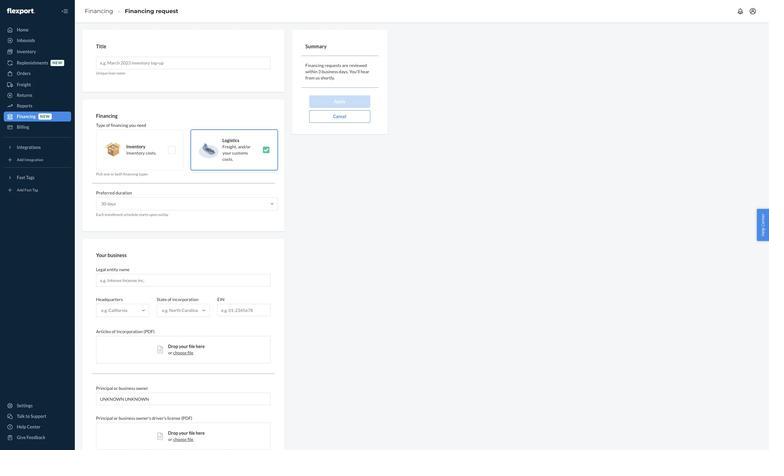 Task type: vqa. For each thing, say whether or not it's contained in the screenshot.
bottommost file alt "icon"
yes



Task type: describe. For each thing, give the bounding box(es) containing it.
1 vertical spatial financing
[[123, 172, 138, 177]]

pick
[[96, 172, 103, 177]]

talk to support button
[[4, 412, 71, 422]]

articles of incorporation (pdf)
[[96, 329, 155, 334]]

california
[[109, 308, 127, 313]]

principal or business owner
[[96, 386, 148, 391]]

your for principal or business owner's driver's license (pdf)
[[179, 431, 188, 436]]

talk to support
[[17, 414, 46, 419]]

apply
[[334, 99, 346, 104]]

give feedback button
[[4, 433, 71, 443]]

you
[[129, 123, 136, 128]]

freight
[[17, 82, 31, 87]]

settings link
[[4, 401, 71, 411]]

orders
[[17, 71, 31, 76]]

preferred duration
[[96, 190, 132, 196]]

types
[[139, 172, 148, 177]]

carolina
[[182, 308, 198, 313]]

name for unique loan name
[[116, 71, 125, 75]]

and/or
[[238, 144, 251, 149]]

fast inside dropdown button
[[17, 175, 25, 180]]

logistics
[[222, 138, 239, 143]]

legal
[[96, 267, 106, 272]]

customs
[[232, 150, 248, 156]]

talk
[[17, 414, 25, 419]]

file alt image
[[158, 346, 163, 354]]

north
[[169, 308, 181, 313]]

one
[[104, 172, 110, 177]]

drop your file here or choose file for principal or business owner's driver's license (pdf)
[[168, 431, 205, 442]]

entity
[[107, 267, 118, 272]]

help inside button
[[760, 228, 766, 236]]

inventory link
[[4, 47, 71, 57]]

e.g. north carolina
[[162, 308, 198, 313]]

loan
[[109, 71, 116, 75]]

license
[[167, 416, 180, 421]]

your business
[[96, 252, 127, 258]]

your
[[96, 252, 107, 258]]

your for articles of incorporation (pdf)
[[179, 344, 188, 349]]

choose for principal or business owner's driver's license (pdf)
[[173, 437, 187, 442]]

costs. inside logistics freight, and/or your customs costs.
[[222, 157, 233, 162]]

cancel button
[[309, 110, 370, 123]]

both
[[115, 172, 123, 177]]

e.g. for e.g. california
[[101, 308, 108, 313]]

logistics freight, and/or your customs costs.
[[222, 138, 251, 162]]

apply button
[[309, 95, 370, 108]]

owner's
[[136, 416, 151, 421]]

tag
[[32, 188, 38, 193]]

drop your file here or choose file for articles of incorporation (pdf)
[[168, 344, 205, 356]]

give
[[17, 435, 26, 440]]

returns
[[17, 93, 32, 98]]

unique
[[96, 71, 108, 75]]

business left owner's
[[119, 416, 135, 421]]

costs. inside inventory inventory costs.
[[146, 150, 157, 156]]

name for legal entity name
[[119, 267, 130, 272]]

30
[[101, 201, 106, 207]]

financing request link
[[125, 8, 178, 15]]

your inside logistics freight, and/or your customs costs.
[[222, 150, 231, 156]]

reports
[[17, 103, 32, 109]]

integration
[[24, 158, 43, 162]]

driver's
[[152, 416, 166, 421]]

principal for principal or business owner
[[96, 386, 113, 391]]

1 vertical spatial fast
[[24, 188, 32, 193]]

check square image
[[263, 146, 270, 154]]

preferred
[[96, 190, 115, 196]]

e.g. Intense Incense inc. field
[[96, 274, 271, 287]]

each
[[96, 212, 104, 217]]

new for replenishments
[[53, 61, 62, 65]]

add fast tag link
[[4, 185, 71, 195]]

cancel
[[333, 114, 346, 119]]

from
[[305, 75, 315, 80]]

principal or business owner's driver's license (pdf)
[[96, 416, 192, 421]]

state
[[157, 297, 167, 302]]

billing link
[[4, 122, 71, 132]]

of for articles
[[112, 329, 116, 334]]

financing for financing request
[[125, 8, 154, 15]]

help center link
[[4, 422, 71, 432]]

help center button
[[757, 209, 769, 241]]

2 vertical spatial inventory
[[126, 150, 145, 156]]

days.
[[339, 69, 349, 74]]

billing
[[17, 124, 29, 130]]

you'll
[[349, 69, 360, 74]]

reports link
[[4, 101, 71, 111]]

drop for principal or business owner's driver's license (pdf)
[[168, 431, 178, 436]]

outlay
[[158, 212, 168, 217]]

type
[[96, 123, 105, 128]]

starts
[[139, 212, 148, 217]]

e.g. for e.g. north carolina
[[162, 308, 168, 313]]

to
[[26, 414, 30, 419]]



Task type: locate. For each thing, give the bounding box(es) containing it.
your down license
[[179, 431, 188, 436]]

2 drop from the top
[[168, 431, 178, 436]]

new down the reports link
[[40, 114, 50, 119]]

request
[[156, 8, 178, 15]]

name right entity
[[119, 267, 130, 272]]

e.g. March 2023 inventory top-up field
[[96, 57, 271, 69]]

1 horizontal spatial help
[[760, 228, 766, 236]]

business inside the financing requests are reviewed within 3 business days. you'll hear from us shortly.
[[322, 69, 338, 74]]

open notifications image
[[737, 7, 744, 15]]

0 vertical spatial add
[[17, 158, 24, 162]]

incorporation
[[172, 297, 198, 302]]

2 horizontal spatial of
[[168, 297, 171, 302]]

1 vertical spatial help
[[17, 424, 26, 430]]

0 horizontal spatial of
[[106, 123, 110, 128]]

1 vertical spatial costs.
[[222, 157, 233, 162]]

1 horizontal spatial (pdf)
[[181, 416, 192, 421]]

0 vertical spatial fast
[[17, 175, 25, 180]]

e.g. left north
[[162, 308, 168, 313]]

1 vertical spatial here
[[196, 431, 205, 436]]

1 horizontal spatial costs.
[[222, 157, 233, 162]]

2 vertical spatial your
[[179, 431, 188, 436]]

inbounds
[[17, 38, 35, 43]]

integrations button
[[4, 142, 71, 152]]

here for principal or business owner's driver's license (pdf)
[[196, 431, 205, 436]]

unique loan name
[[96, 71, 125, 75]]

financing for financing requests are reviewed within 3 business days. you'll hear from us shortly.
[[305, 63, 324, 68]]

0 vertical spatial center
[[760, 214, 766, 227]]

(pdf)
[[144, 329, 155, 334], [181, 416, 192, 421]]

financing inside the financing requests are reviewed within 3 business days. you'll hear from us shortly.
[[305, 63, 324, 68]]

orders link
[[4, 69, 71, 79]]

inventory up types
[[126, 150, 145, 156]]

fast tags
[[17, 175, 35, 180]]

0 horizontal spatial costs.
[[146, 150, 157, 156]]

0 vertical spatial drop
[[168, 344, 178, 349]]

your right file alt image
[[179, 344, 188, 349]]

need
[[137, 123, 146, 128]]

1 choose from the top
[[173, 350, 187, 356]]

or
[[111, 172, 114, 177], [168, 350, 172, 356], [114, 386, 118, 391], [114, 416, 118, 421], [168, 437, 172, 442]]

3
[[318, 69, 321, 74]]

1 horizontal spatial e.g.
[[162, 308, 168, 313]]

0 vertical spatial costs.
[[146, 150, 157, 156]]

or right file alt icon
[[168, 437, 172, 442]]

type of financing you need
[[96, 123, 146, 128]]

schedule
[[124, 212, 138, 217]]

0 horizontal spatial center
[[27, 424, 41, 430]]

1 vertical spatial center
[[27, 424, 41, 430]]

business left owner
[[119, 386, 135, 391]]

1 horizontal spatial help center
[[760, 214, 766, 236]]

1 vertical spatial add
[[17, 188, 24, 193]]

inventory down you
[[126, 144, 145, 149]]

financing request
[[125, 8, 178, 15]]

1 vertical spatial your
[[179, 344, 188, 349]]

support
[[31, 414, 46, 419]]

0 vertical spatial (pdf)
[[144, 329, 155, 334]]

2 add from the top
[[17, 188, 24, 193]]

financing left you
[[111, 123, 128, 128]]

drop your file here or choose file down license
[[168, 431, 205, 442]]

1 vertical spatial principal
[[96, 416, 113, 421]]

add left "integration"
[[17, 158, 24, 162]]

inbounds link
[[4, 36, 71, 46]]

freight,
[[222, 144, 237, 149]]

add integration link
[[4, 155, 71, 165]]

open account menu image
[[749, 7, 757, 15]]

1 add from the top
[[17, 158, 24, 162]]

file
[[189, 344, 195, 349], [188, 350, 193, 356], [189, 431, 195, 436], [188, 437, 193, 442]]

0 horizontal spatial help
[[17, 424, 26, 430]]

choose for articles of incorporation (pdf)
[[173, 350, 187, 356]]

2 here from the top
[[196, 431, 205, 436]]

0 horizontal spatial (pdf)
[[144, 329, 155, 334]]

or right file alt image
[[168, 350, 172, 356]]

of for state
[[168, 297, 171, 302]]

1 vertical spatial of
[[168, 297, 171, 302]]

0 horizontal spatial e.g.
[[101, 308, 108, 313]]

1 vertical spatial name
[[119, 267, 130, 272]]

(pdf) right license
[[181, 416, 192, 421]]

costs. down freight,
[[222, 157, 233, 162]]

add fast tag
[[17, 188, 38, 193]]

drop your file here or choose file right file alt image
[[168, 344, 205, 356]]

inventory inventory costs.
[[126, 144, 157, 156]]

1 vertical spatial inventory
[[126, 144, 145, 149]]

home
[[17, 27, 29, 32]]

0 vertical spatial help center
[[760, 214, 766, 236]]

e.g. california
[[101, 308, 127, 313]]

drop for articles of incorporation (pdf)
[[168, 344, 178, 349]]

drop
[[168, 344, 178, 349], [168, 431, 178, 436]]

Owner's full name field
[[96, 393, 271, 405]]

of right type
[[106, 123, 110, 128]]

headquarters
[[96, 297, 123, 302]]

0 vertical spatial here
[[196, 344, 205, 349]]

inventory for inventory inventory costs.
[[126, 144, 145, 149]]

2 principal from the top
[[96, 416, 113, 421]]

each installment schedule starts upon outlay
[[96, 212, 168, 217]]

1 vertical spatial help center
[[17, 424, 41, 430]]

shortly.
[[321, 75, 335, 80]]

file alt image
[[158, 433, 163, 440]]

hear
[[361, 69, 369, 74]]

of for type
[[106, 123, 110, 128]]

1 vertical spatial (pdf)
[[181, 416, 192, 421]]

1 horizontal spatial new
[[53, 61, 62, 65]]

add for add fast tag
[[17, 188, 24, 193]]

financing for financing link
[[85, 8, 113, 15]]

inventory down inbounds on the left
[[17, 49, 36, 54]]

2 vertical spatial of
[[112, 329, 116, 334]]

center inside help center link
[[27, 424, 41, 430]]

costs. up types
[[146, 150, 157, 156]]

here
[[196, 344, 205, 349], [196, 431, 205, 436]]

2 drop your file here or choose file from the top
[[168, 431, 205, 442]]

home link
[[4, 25, 71, 35]]

returns link
[[4, 90, 71, 100]]

of right articles
[[112, 329, 116, 334]]

pick one or both financing types
[[96, 172, 148, 177]]

center inside help center button
[[760, 214, 766, 227]]

settings
[[17, 403, 33, 408]]

flexport logo image
[[7, 8, 35, 14]]

0 vertical spatial financing
[[111, 123, 128, 128]]

add for add integration
[[17, 158, 24, 162]]

help center
[[760, 214, 766, 236], [17, 424, 41, 430]]

principal
[[96, 386, 113, 391], [96, 416, 113, 421]]

1 e.g. from the left
[[101, 308, 108, 313]]

duration
[[116, 190, 132, 196]]

0 horizontal spatial new
[[40, 114, 50, 119]]

0 vertical spatial new
[[53, 61, 62, 65]]

1 vertical spatial drop your file here or choose file
[[168, 431, 205, 442]]

principal for principal or business owner's driver's license (pdf)
[[96, 416, 113, 421]]

1 horizontal spatial center
[[760, 214, 766, 227]]

1 here from the top
[[196, 344, 205, 349]]

business
[[322, 69, 338, 74], [108, 252, 127, 258], [119, 386, 135, 391], [119, 416, 135, 421]]

0 vertical spatial choose
[[173, 350, 187, 356]]

financing right both
[[123, 172, 138, 177]]

breadcrumbs navigation
[[80, 2, 183, 20]]

state of incorporation
[[157, 297, 198, 302]]

tags
[[26, 175, 35, 180]]

within
[[305, 69, 317, 74]]

feedback
[[27, 435, 45, 440]]

freight link
[[4, 80, 71, 90]]

0 vertical spatial drop your file here or choose file
[[168, 344, 205, 356]]

0 horizontal spatial help center
[[17, 424, 41, 430]]

help center inside button
[[760, 214, 766, 236]]

name
[[116, 71, 125, 75], [119, 267, 130, 272]]

0 vertical spatial of
[[106, 123, 110, 128]]

here for articles of incorporation (pdf)
[[196, 344, 205, 349]]

reviewed
[[349, 63, 367, 68]]

summary
[[305, 43, 327, 49]]

0 vertical spatial name
[[116, 71, 125, 75]]

drop right file alt icon
[[168, 431, 178, 436]]

1 vertical spatial choose
[[173, 437, 187, 442]]

of right state
[[168, 297, 171, 302]]

new for financing
[[40, 114, 50, 119]]

1 drop from the top
[[168, 344, 178, 349]]

add down fast tags
[[17, 188, 24, 193]]

1 principal from the top
[[96, 386, 113, 391]]

legal entity name
[[96, 267, 130, 272]]

1 horizontal spatial of
[[112, 329, 116, 334]]

installment
[[105, 212, 123, 217]]

incorporation
[[116, 329, 143, 334]]

your
[[222, 150, 231, 156], [179, 344, 188, 349], [179, 431, 188, 436]]

financing
[[111, 123, 128, 128], [123, 172, 138, 177]]

your down freight,
[[222, 150, 231, 156]]

2 e.g. from the left
[[162, 308, 168, 313]]

0 vertical spatial principal
[[96, 386, 113, 391]]

new up orders link at the left top
[[53, 61, 62, 65]]

days
[[107, 201, 116, 207]]

inventory for inventory
[[17, 49, 36, 54]]

(pdf) right incorporation
[[144, 329, 155, 334]]

integrations
[[17, 145, 41, 150]]

title
[[96, 43, 106, 49]]

are
[[342, 63, 348, 68]]

0 vertical spatial inventory
[[17, 49, 36, 54]]

or left owner
[[114, 386, 118, 391]]

us
[[316, 75, 320, 80]]

ein
[[217, 297, 225, 302]]

new
[[53, 61, 62, 65], [40, 114, 50, 119]]

business up shortly.
[[322, 69, 338, 74]]

give feedback
[[17, 435, 45, 440]]

name right loan
[[116, 71, 125, 75]]

0 vertical spatial your
[[222, 150, 231, 156]]

fast left tags
[[17, 175, 25, 180]]

drop right file alt image
[[168, 344, 178, 349]]

financing requests are reviewed within 3 business days. you'll hear from us shortly.
[[305, 63, 369, 80]]

or left owner's
[[114, 416, 118, 421]]

add
[[17, 158, 24, 162], [17, 188, 24, 193]]

articles
[[96, 329, 111, 334]]

fast left tag
[[24, 188, 32, 193]]

1 vertical spatial new
[[40, 114, 50, 119]]

choose right file alt icon
[[173, 437, 187, 442]]

upon
[[149, 212, 157, 217]]

1 drop your file here or choose file from the top
[[168, 344, 205, 356]]

2 choose from the top
[[173, 437, 187, 442]]

replenishments
[[17, 60, 48, 65]]

choose right file alt image
[[173, 350, 187, 356]]

drop your file here or choose file
[[168, 344, 205, 356], [168, 431, 205, 442]]

e.g. 01-2345678 text field
[[218, 304, 270, 316]]

0 vertical spatial help
[[760, 228, 766, 236]]

e.g. down the headquarters at the bottom of the page
[[101, 308, 108, 313]]

requests
[[325, 63, 341, 68]]

financing link
[[85, 8, 113, 15]]

1 vertical spatial drop
[[168, 431, 178, 436]]

business up legal entity name
[[108, 252, 127, 258]]

close navigation image
[[61, 7, 69, 15]]

choose
[[173, 350, 187, 356], [173, 437, 187, 442]]

or right one on the left of the page
[[111, 172, 114, 177]]



